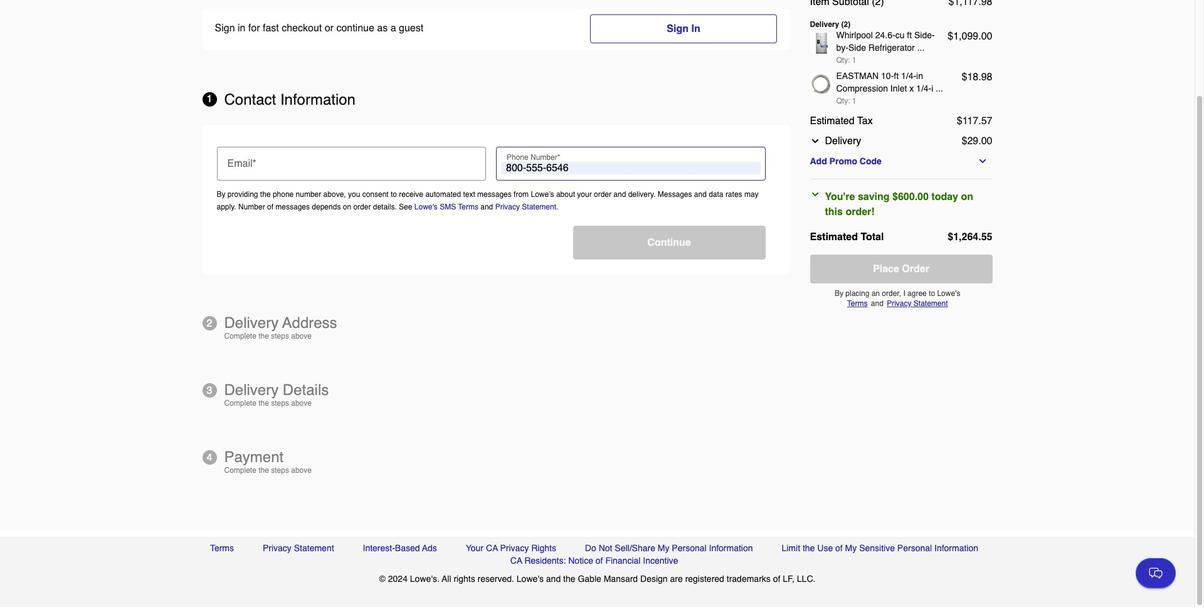 Task type: vqa. For each thing, say whether or not it's contained in the screenshot.
'separately' to the bottom
no



Task type: locate. For each thing, give the bounding box(es) containing it.
inlet
[[891, 83, 908, 93]]

statement
[[914, 299, 948, 308], [294, 543, 334, 553]]

delivery address complete the steps above
[[224, 314, 337, 341]]

as
[[377, 23, 388, 34]]

you're saving  $600.00  today on this order!
[[825, 191, 974, 218]]

sign left in
[[667, 23, 689, 35]]

0 horizontal spatial messages
[[276, 203, 310, 211]]

interest-based ads link
[[363, 542, 437, 555]]

...
[[918, 43, 925, 53], [936, 83, 944, 93]]

.00 for $ 29 .00
[[979, 136, 993, 147]]

1 vertical spatial estimated
[[810, 232, 858, 243]]

qty: 1 down by- on the top right of the page
[[837, 56, 857, 65]]

0 horizontal spatial by
[[217, 190, 226, 199]]

messages up lowe's sms terms and privacy statement.
[[478, 190, 512, 199]]

whirlpool
[[837, 30, 873, 40]]

rights
[[532, 543, 557, 553]]

1 horizontal spatial on
[[962, 191, 974, 203]]

side-
[[915, 30, 935, 40]]

3 steps from the top
[[271, 466, 289, 475]]

1 horizontal spatial ca
[[511, 556, 522, 566]]

lowe's down receive on the top of page
[[415, 203, 438, 211]]

1 vertical spatial terms
[[848, 299, 868, 308]]

0 horizontal spatial ...
[[918, 43, 925, 53]]

lowe's down residents:
[[517, 574, 544, 584]]

2 . from the top
[[979, 115, 982, 127]]

1 vertical spatial chevron down image
[[810, 189, 820, 200]]

trademarks
[[727, 574, 771, 584]]

0 vertical spatial item image
[[810, 32, 833, 55]]

1 horizontal spatial in
[[917, 71, 924, 81]]

sign in
[[667, 23, 701, 35]]

1 personal from the left
[[672, 543, 707, 553]]

and down an
[[871, 299, 884, 308]]

order down you on the top left of the page
[[354, 203, 371, 211]]

place order
[[873, 264, 930, 275]]

1 vertical spatial above
[[291, 399, 312, 408]]

. for 18
[[979, 72, 982, 83]]

1 vertical spatial steps
[[271, 399, 289, 408]]

delivery inside delivery address complete the steps above
[[224, 314, 279, 332]]

steps
[[271, 332, 289, 341], [271, 399, 289, 408], [271, 466, 289, 475]]

order right your
[[594, 190, 612, 199]]

2 horizontal spatial terms
[[848, 299, 868, 308]]

qty: 1 for $ 1,099 .00
[[837, 56, 857, 65]]

0 vertical spatial qty:
[[837, 56, 851, 65]]

1 vertical spatial by
[[835, 289, 844, 298]]

my inside limit the use of my sensitive personal information ca residents: notice of financial incentive
[[846, 543, 857, 553]]

not
[[599, 543, 613, 553]]

lowe's right the agree
[[938, 289, 961, 298]]

0 vertical spatial ...
[[918, 43, 925, 53]]

to right the agree
[[929, 289, 936, 298]]

lf,
[[783, 574, 795, 584]]

0 vertical spatial steps
[[271, 332, 289, 341]]

code
[[860, 156, 882, 166]]

by placing an order, i agree to lowe's terms and privacy statement
[[835, 289, 961, 308]]

personal right sensitive
[[898, 543, 932, 553]]

above inside delivery details complete the steps above
[[291, 399, 312, 408]]

item image for $ 18 . 98
[[810, 73, 833, 95]]

1 horizontal spatial my
[[846, 543, 857, 553]]

.00 up 98
[[979, 31, 993, 42]]

2 .00 from the top
[[979, 136, 993, 147]]

2 qty: 1 from the top
[[837, 97, 857, 105]]

1 vertical spatial complete
[[224, 399, 257, 408]]

$ left 98
[[962, 72, 968, 83]]

1 vertical spatial to
[[929, 289, 936, 298]]

0 horizontal spatial on
[[343, 203, 351, 211]]

on right the today
[[962, 191, 974, 203]]

1 steps from the top
[[271, 332, 289, 341]]

privacy
[[495, 203, 520, 211], [887, 299, 912, 308], [263, 543, 292, 553], [500, 543, 529, 553]]

1/4- up x
[[902, 71, 917, 81]]

information inside limit the use of my sensitive personal information ca residents: notice of financial incentive
[[935, 543, 979, 553]]

and inside by placing an order, i agree to lowe's terms and privacy statement
[[871, 299, 884, 308]]

by inside by providing the phone number above, you consent to receive automated text messages from lowe's about your order and delivery. messages and data rates may apply.  number of messages depends on order details. see
[[217, 190, 226, 199]]

2 qty: from the top
[[837, 97, 851, 105]]

ft right cu
[[908, 30, 912, 40]]

and
[[614, 190, 626, 199], [694, 190, 707, 199], [481, 203, 493, 211], [871, 299, 884, 308], [546, 574, 561, 584]]

and left delivery.
[[614, 190, 626, 199]]

chevron down image inside the "add promo code" link
[[978, 156, 988, 166]]

2 horizontal spatial lowe's
[[938, 289, 961, 298]]

29
[[968, 136, 979, 147]]

0 vertical spatial qty: 1
[[837, 56, 857, 65]]

place
[[873, 264, 900, 275]]

$ for 1,099
[[948, 31, 954, 42]]

to up details.
[[391, 190, 397, 199]]

item image
[[810, 32, 833, 55], [810, 73, 833, 95]]

above inside delivery address complete the steps above
[[291, 332, 312, 341]]

gable
[[578, 574, 602, 584]]

personal up incentive
[[672, 543, 707, 553]]

ca down your ca privacy rights link
[[511, 556, 522, 566]]

0 vertical spatial order
[[594, 190, 612, 199]]

0 horizontal spatial personal
[[672, 543, 707, 553]]

$ left 55
[[948, 232, 954, 243]]

item image for $ 1,099 .00
[[810, 32, 833, 55]]

1 vertical spatial qty: 1
[[837, 97, 857, 105]]

sign for sign in for fast checkout or continue as a guest
[[215, 23, 235, 34]]

chevron down image
[[978, 156, 988, 166], [810, 189, 820, 200]]

1 . from the top
[[979, 72, 982, 83]]

continue
[[337, 23, 375, 34]]

2 complete from the top
[[224, 399, 257, 408]]

lowe's.
[[410, 574, 440, 584]]

sign left for
[[215, 23, 235, 34]]

0 horizontal spatial ft
[[894, 71, 899, 81]]

delivery.
[[629, 190, 656, 199]]

1 horizontal spatial statement
[[914, 299, 948, 308]]

1 vertical spatial item image
[[810, 73, 833, 95]]

$ 29 .00
[[962, 136, 993, 147]]

delivery right 2
[[224, 314, 279, 332]]

Email* email field
[[222, 147, 481, 174]]

1 vertical spatial statement
[[294, 543, 334, 553]]

1 above from the top
[[291, 332, 312, 341]]

whirlpool 24.6-cu ft side- by-side refrigerator ...
[[837, 30, 935, 53]]

2 vertical spatial above
[[291, 466, 312, 475]]

$ right side- at right
[[948, 31, 954, 42]]

1 horizontal spatial by
[[835, 289, 844, 298]]

delivery right 3
[[224, 381, 279, 399]]

steps inside delivery address complete the steps above
[[271, 332, 289, 341]]

1 vertical spatial .
[[979, 115, 982, 127]]

number*
[[531, 153, 561, 162]]

i
[[904, 289, 906, 298]]

0 vertical spatial .00
[[979, 31, 993, 42]]

sign
[[215, 23, 235, 34], [667, 23, 689, 35]]

in right the 10-
[[917, 71, 924, 81]]

1 vertical spatial ...
[[936, 83, 944, 93]]

0 horizontal spatial sign
[[215, 23, 235, 34]]

... down side- at right
[[918, 43, 925, 53]]

privacy inside by placing an order, i agree to lowe's terms and privacy statement
[[887, 299, 912, 308]]

0 horizontal spatial ca
[[486, 543, 498, 553]]

1 vertical spatial messages
[[276, 203, 310, 211]]

0 vertical spatial complete
[[224, 332, 257, 341]]

my
[[658, 543, 670, 553], [846, 543, 857, 553]]

0 vertical spatial in
[[238, 23, 246, 34]]

1 estimated from the top
[[810, 115, 855, 127]]

based
[[395, 543, 420, 553]]

by providing the phone number above, you consent to receive automated text messages from lowe's about your order and delivery. messages and data rates may apply.  number of messages depends on order details. see
[[217, 190, 759, 211]]

region containing email*
[[202, 125, 790, 274]]

delivery up the promo
[[825, 136, 862, 147]]

3 complete from the top
[[224, 466, 257, 475]]

$ for 1,264
[[948, 232, 954, 243]]

terms link
[[848, 299, 868, 308], [210, 542, 234, 555]]

of left lf,
[[773, 574, 781, 584]]

qty: up estimated tax
[[837, 97, 851, 105]]

above inside the payment complete the steps above
[[291, 466, 312, 475]]

contact information
[[224, 91, 356, 109]]

1 vertical spatial in
[[917, 71, 924, 81]]

interest-
[[363, 543, 395, 553]]

1 horizontal spatial terms link
[[848, 299, 868, 308]]

ads
[[422, 543, 437, 553]]

1 qty: 1 from the top
[[837, 56, 857, 65]]

2 steps from the top
[[271, 399, 289, 408]]

qty: 1 for $ 18 . 98
[[837, 97, 857, 105]]

0 vertical spatial by
[[217, 190, 226, 199]]

ft
[[908, 30, 912, 40], [894, 71, 899, 81]]

1 horizontal spatial personal
[[898, 543, 932, 553]]

qty: 1 down compression
[[837, 97, 857, 105]]

in left for
[[238, 23, 246, 34]]

estimated down this at top right
[[810, 232, 858, 243]]

2 personal from the left
[[898, 543, 932, 553]]

of right the use
[[836, 543, 843, 553]]

complete inside delivery address complete the steps above
[[224, 332, 257, 341]]

0 horizontal spatial privacy statement link
[[263, 542, 334, 555]]

2 vertical spatial steps
[[271, 466, 289, 475]]

side
[[849, 43, 867, 53]]

email*
[[227, 158, 256, 169]]

sell/share
[[615, 543, 656, 553]]

estimated for estimated total
[[810, 232, 858, 243]]

receive
[[399, 190, 424, 199]]

steps inside delivery details complete the steps above
[[271, 399, 289, 408]]

ca right your
[[486, 543, 498, 553]]

item image left eastman
[[810, 73, 833, 95]]

messages down phone
[[276, 203, 310, 211]]

terms
[[458, 203, 479, 211], [848, 299, 868, 308], [210, 543, 234, 553]]

you
[[348, 190, 360, 199]]

2 vertical spatial lowe's
[[517, 574, 544, 584]]

number
[[238, 203, 265, 211]]

1/4- right x
[[917, 83, 932, 93]]

complete inside delivery details complete the steps above
[[224, 399, 257, 408]]

qty: down by- on the top right of the page
[[837, 56, 851, 65]]

0 vertical spatial ca
[[486, 543, 498, 553]]

$ up $ 29 .00
[[957, 115, 963, 127]]

.00 down 57
[[979, 136, 993, 147]]

1 vertical spatial privacy statement link
[[263, 542, 334, 555]]

above for address
[[291, 332, 312, 341]]

details
[[283, 381, 329, 399]]

sign for sign in
[[667, 23, 689, 35]]

0 vertical spatial chevron down image
[[978, 156, 988, 166]]

delivery inside delivery details complete the steps above
[[224, 381, 279, 399]]

this
[[825, 206, 843, 218]]

1 qty: from the top
[[837, 56, 851, 65]]

1 horizontal spatial sign
[[667, 23, 689, 35]]

add promo code link
[[810, 154, 993, 169]]

my right the use
[[846, 543, 857, 553]]

2 item image from the top
[[810, 73, 833, 95]]

1 my from the left
[[658, 543, 670, 553]]

0 horizontal spatial statement
[[294, 543, 334, 553]]

0 vertical spatial estimated
[[810, 115, 855, 127]]

by left placing
[[835, 289, 844, 298]]

of inside by providing the phone number above, you consent to receive automated text messages from lowe's about your order and delivery. messages and data rates may apply.  number of messages depends on order details. see
[[267, 203, 274, 211]]

$
[[948, 31, 954, 42], [962, 72, 968, 83], [957, 115, 963, 127], [962, 136, 968, 147], [948, 232, 954, 243]]

by up apply.
[[217, 190, 226, 199]]

2 estimated from the top
[[810, 232, 858, 243]]

an
[[872, 289, 880, 298]]

1 .00 from the top
[[979, 31, 993, 42]]

2 vertical spatial complete
[[224, 466, 257, 475]]

1 horizontal spatial privacy statement link
[[887, 299, 948, 308]]

cu
[[896, 30, 905, 40]]

1 horizontal spatial order
[[594, 190, 612, 199]]

steps inside the payment complete the steps above
[[271, 466, 289, 475]]

0 vertical spatial terms
[[458, 203, 479, 211]]

1 horizontal spatial ...
[[936, 83, 944, 93]]

1 vertical spatial qty:
[[837, 97, 851, 105]]

3 . from the top
[[979, 232, 982, 243]]

2 vertical spatial .
[[979, 232, 982, 243]]

ft up inlet
[[894, 71, 899, 81]]

chevron down image down $ 29 .00
[[978, 156, 988, 166]]

0 vertical spatial above
[[291, 332, 312, 341]]

1 vertical spatial .00
[[979, 136, 993, 147]]

$ down 117
[[962, 136, 968, 147]]

2 horizontal spatial information
[[935, 543, 979, 553]]

Phone Number* telephone field
[[501, 162, 761, 174]]

2 above from the top
[[291, 399, 312, 408]]

add
[[810, 156, 827, 166]]

estimated for estimated tax
[[810, 115, 855, 127]]

1 horizontal spatial messages
[[478, 190, 512, 199]]

1 horizontal spatial ft
[[908, 30, 912, 40]]

checkout
[[282, 23, 322, 34]]

you're
[[825, 191, 856, 203]]

1 vertical spatial order
[[354, 203, 371, 211]]

use
[[818, 543, 833, 553]]

$ for 117
[[957, 115, 963, 127]]

chevron down image left you're
[[810, 189, 820, 200]]

1/4-
[[902, 71, 917, 81], [917, 83, 932, 93]]

the inside delivery address complete the steps above
[[259, 332, 269, 341]]

. for 117
[[979, 115, 982, 127]]

you're saving  $600.00  today on this order! link
[[810, 189, 988, 220]]

automated
[[426, 190, 461, 199]]

order,
[[882, 289, 902, 298]]

0 vertical spatial to
[[391, 190, 397, 199]]

llc.
[[797, 574, 816, 584]]

guest
[[399, 23, 424, 34]]

1 vertical spatial ft
[[894, 71, 899, 81]]

place order button
[[810, 255, 993, 284], [810, 255, 993, 284]]

3 above from the top
[[291, 466, 312, 475]]

1 vertical spatial ca
[[511, 556, 522, 566]]

compression
[[837, 83, 888, 93]]

1 horizontal spatial chevron down image
[[978, 156, 988, 166]]

1 left contact
[[207, 93, 212, 105]]

$ for 29
[[962, 136, 968, 147]]

2 my from the left
[[846, 543, 857, 553]]

sign inside button
[[667, 23, 689, 35]]

1 complete from the top
[[224, 332, 257, 341]]

0 horizontal spatial my
[[658, 543, 670, 553]]

0 vertical spatial statement
[[914, 299, 948, 308]]

.00
[[979, 31, 993, 42], [979, 136, 993, 147]]

estimated tax
[[810, 115, 873, 127]]

delivery left the (2)
[[810, 20, 840, 29]]

24.6-
[[876, 30, 896, 40]]

payment
[[224, 449, 284, 466]]

0 vertical spatial terms link
[[848, 299, 868, 308]]

estimated up chevron down image
[[810, 115, 855, 127]]

10-
[[882, 71, 894, 81]]

0 horizontal spatial chevron down image
[[810, 189, 820, 200]]

region
[[202, 125, 790, 274]]

©
[[379, 574, 386, 584]]

1 vertical spatial lowe's
[[938, 289, 961, 298]]

0 horizontal spatial terms
[[210, 543, 234, 553]]

by inside by placing an order, i agree to lowe's terms and privacy statement
[[835, 289, 844, 298]]

continue
[[648, 237, 691, 248]]

0 horizontal spatial to
[[391, 190, 397, 199]]

0 vertical spatial ft
[[908, 30, 912, 40]]

apply.
[[217, 203, 236, 211]]

0 vertical spatial .
[[979, 72, 982, 83]]

1 horizontal spatial information
[[709, 543, 753, 553]]

1 vertical spatial terms link
[[210, 542, 234, 555]]

1 item image from the top
[[810, 32, 833, 55]]

1 horizontal spatial to
[[929, 289, 936, 298]]

0 vertical spatial lowe's
[[415, 203, 438, 211]]

of down phone
[[267, 203, 274, 211]]

sms
[[440, 203, 456, 211]]

and down residents:
[[546, 574, 561, 584]]

by-
[[837, 43, 849, 53]]

and left data at right top
[[694, 190, 707, 199]]

item image down the delivery (2) on the right of the page
[[810, 32, 833, 55]]

... right i
[[936, 83, 944, 93]]

1 down side on the right top of page
[[853, 56, 857, 65]]

0 vertical spatial privacy statement link
[[887, 299, 948, 308]]

rights
[[454, 574, 475, 584]]

my up incentive
[[658, 543, 670, 553]]

1 down compression
[[853, 97, 857, 105]]

are
[[670, 574, 683, 584]]

sensitive
[[860, 543, 895, 553]]

on down you on the top left of the page
[[343, 203, 351, 211]]

delivery for (2)
[[810, 20, 840, 29]]



Task type: describe. For each thing, give the bounding box(es) containing it.
your
[[466, 543, 484, 553]]

promo
[[830, 156, 858, 166]]

0 horizontal spatial information
[[280, 91, 356, 109]]

speech bubbles outlined image
[[1148, 565, 1165, 582]]

the inside by providing the phone number above, you consent to receive automated text messages from lowe's about your order and delivery. messages and data rates may apply.  number of messages depends on order details. see
[[260, 190, 271, 199]]

. for 1,264
[[979, 232, 982, 243]]

delivery for details
[[224, 381, 279, 399]]

0 horizontal spatial terms link
[[210, 542, 234, 555]]

the inside the payment complete the steps above
[[259, 466, 269, 475]]

notice
[[569, 556, 594, 566]]

your
[[577, 190, 592, 199]]

steps for details
[[271, 399, 289, 408]]

depends
[[312, 203, 341, 211]]

ca residents: notice of financial incentive link
[[511, 555, 678, 567]]

$600.00
[[893, 191, 929, 203]]

design
[[641, 574, 668, 584]]

do not sell/share my personal information link
[[585, 542, 753, 555]]

complete for delivery details
[[224, 399, 257, 408]]

all
[[442, 574, 451, 584]]

to inside by providing the phone number above, you consent to receive automated text messages from lowe's about your order and delivery. messages and data rates may apply.  number of messages depends on order details. see
[[391, 190, 397, 199]]

ft inside eastman 10-ft 1/4-in compression inlet x 1/4-i ...
[[894, 71, 899, 81]]

tax
[[858, 115, 873, 127]]

1 vertical spatial 1/4-
[[917, 83, 932, 93]]

$ for 18
[[962, 72, 968, 83]]

data
[[709, 190, 724, 199]]

order
[[902, 264, 930, 275]]

qty: for $ 18 . 98
[[837, 97, 851, 105]]

above for details
[[291, 399, 312, 408]]

0 horizontal spatial order
[[354, 203, 371, 211]]

privacy inside your ca privacy rights link
[[500, 543, 529, 553]]

steps for address
[[271, 332, 289, 341]]

1 horizontal spatial lowe's
[[517, 574, 544, 584]]

do
[[585, 543, 597, 553]]

placing
[[846, 289, 870, 298]]

4
[[207, 452, 212, 463]]

(2)
[[842, 20, 851, 29]]

delivery details complete the steps above
[[224, 381, 329, 408]]

i
[[932, 83, 934, 93]]

your ca privacy rights
[[466, 543, 557, 553]]

18
[[968, 72, 979, 83]]

chevron down image
[[810, 136, 820, 146]]

on inside by providing the phone number above, you consent to receive automated text messages from lowe's about your order and delivery. messages and data rates may apply.  number of messages depends on order details. see
[[343, 203, 351, 211]]

0 vertical spatial 1/4-
[[902, 71, 917, 81]]

lowe's
[[531, 190, 554, 199]]

rates
[[726, 190, 743, 199]]

order!
[[846, 206, 875, 218]]

the inside delivery details complete the steps above
[[259, 399, 269, 408]]

providing
[[228, 190, 258, 199]]

0 horizontal spatial in
[[238, 23, 246, 34]]

information inside do not sell/share my personal information link
[[709, 543, 753, 553]]

the inside limit the use of my sensitive personal information ca residents: notice of financial incentive
[[803, 543, 815, 553]]

in
[[692, 23, 701, 35]]

by for by providing the phone number above, you consent to receive automated text messages from lowe's about your order and delivery. messages and data rates may apply.  number of messages depends on order details. see
[[217, 190, 226, 199]]

contact
[[224, 91, 276, 109]]

of down not
[[596, 556, 603, 566]]

ca inside limit the use of my sensitive personal information ca residents: notice of financial incentive
[[511, 556, 522, 566]]

payment complete the steps above
[[224, 449, 312, 475]]

today
[[932, 191, 959, 203]]

in inside eastman 10-ft 1/4-in compression inlet x 1/4-i ...
[[917, 71, 924, 81]]

to inside by placing an order, i agree to lowe's terms and privacy statement
[[929, 289, 936, 298]]

terms inside by placing an order, i agree to lowe's terms and privacy statement
[[848, 299, 868, 308]]

or
[[325, 23, 334, 34]]

2
[[207, 318, 212, 329]]

mansard
[[604, 574, 638, 584]]

statement inside by placing an order, i agree to lowe's terms and privacy statement
[[914, 299, 948, 308]]

57
[[982, 115, 993, 127]]

above,
[[324, 190, 346, 199]]

consent
[[362, 190, 389, 199]]

1,264
[[954, 232, 979, 243]]

x
[[910, 83, 914, 93]]

$ 117 . 57
[[957, 115, 993, 127]]

complete inside the payment complete the steps above
[[224, 466, 257, 475]]

on inside you're saving  $600.00  today on this order!
[[962, 191, 974, 203]]

add promo code
[[810, 156, 882, 166]]

continue button
[[573, 226, 766, 260]]

delivery for address
[[224, 314, 279, 332]]

by for by placing an order, i agree to lowe's terms and privacy statement
[[835, 289, 844, 298]]

... inside whirlpool 24.6-cu ft side- by-side refrigerator ...
[[918, 43, 925, 53]]

estimated total
[[810, 232, 884, 243]]

$ 1,099 .00
[[948, 31, 993, 42]]

qty: for $ 1,099 .00
[[837, 56, 851, 65]]

lowe's inside by placing an order, i agree to lowe's terms and privacy statement
[[938, 289, 961, 298]]

55
[[982, 232, 993, 243]]

personal inside limit the use of my sensitive personal information ca residents: notice of financial incentive
[[898, 543, 932, 553]]

details.
[[373, 203, 397, 211]]

0 horizontal spatial lowe's
[[415, 203, 438, 211]]

and right 'sms'
[[481, 203, 493, 211]]

1 for $ 1,099 .00
[[853, 56, 857, 65]]

text
[[463, 190, 475, 199]]

for
[[248, 23, 260, 34]]

a
[[391, 23, 396, 34]]

limit the use of my sensitive personal information link
[[782, 542, 979, 555]]

fast
[[263, 23, 279, 34]]

sign in for fast checkout or continue as a guest
[[215, 23, 424, 34]]

total
[[861, 232, 884, 243]]

1 for $ 18 . 98
[[853, 97, 857, 105]]

reserved.
[[478, 574, 514, 584]]

2 vertical spatial terms
[[210, 543, 234, 553]]

© 2024 lowe's. all rights reserved. lowe's and the gable mansard design are registered trademarks of lf, llc.
[[379, 574, 816, 584]]

0 vertical spatial messages
[[478, 190, 512, 199]]

2024
[[388, 574, 408, 584]]

chevron down image inside you're saving  $600.00  today on this order! link
[[810, 189, 820, 200]]

3
[[207, 385, 212, 396]]

ft inside whirlpool 24.6-cu ft side- by-side refrigerator ...
[[908, 30, 912, 40]]

sign in button
[[590, 14, 778, 43]]

complete for delivery address
[[224, 332, 257, 341]]

.00 for $ 1,099 .00
[[979, 31, 993, 42]]

about
[[557, 190, 575, 199]]

statement.
[[522, 203, 559, 211]]

... inside eastman 10-ft 1/4-in compression inlet x 1/4-i ...
[[936, 83, 944, 93]]

from
[[514, 190, 529, 199]]

phone number*
[[507, 153, 561, 162]]

do not sell/share my personal information
[[585, 543, 753, 553]]

delivery (2)
[[810, 20, 851, 29]]

interest-based ads
[[363, 543, 437, 553]]

1 horizontal spatial terms
[[458, 203, 479, 211]]

privacy inside the privacy statement link
[[263, 543, 292, 553]]



